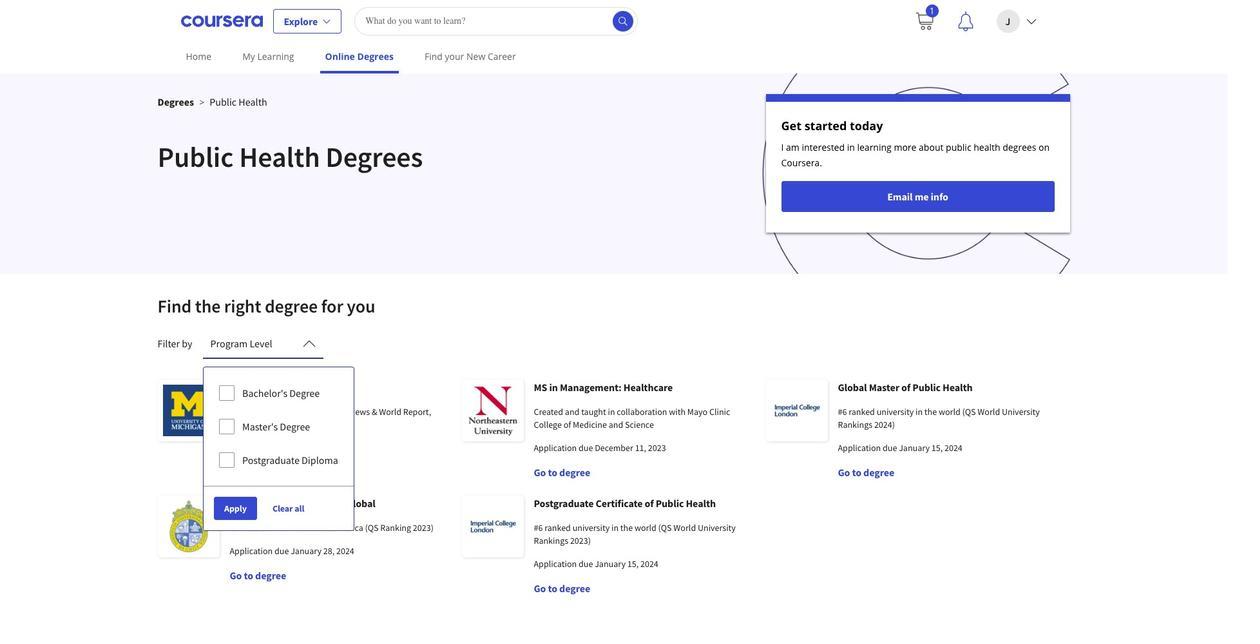 Task type: locate. For each thing, give the bounding box(es) containing it.
1 vertical spatial ranked
[[545, 522, 571, 534]]

in down "global master of public health"
[[916, 406, 923, 418]]

world down "global master of public health"
[[939, 406, 961, 418]]

find left your on the top left
[[425, 50, 443, 63]]

your
[[445, 50, 464, 63]]

of inside #4 school of public health (u.s. news & world report, 2021)
[[268, 406, 276, 418]]

news
[[349, 406, 370, 418]]

in right taught on the bottom
[[608, 406, 615, 418]]

postgraduate diploma
[[242, 454, 338, 467]]

the down postgraduate certificate of public health
[[621, 522, 633, 534]]

0 vertical spatial find
[[425, 50, 443, 63]]

get started today
[[781, 118, 883, 133]]

in down certificate
[[612, 522, 619, 534]]

ms in management: healthcare
[[534, 381, 673, 394]]

1 horizontal spatial and
[[609, 419, 623, 431]]

find
[[425, 50, 443, 63], [158, 295, 192, 318]]

degrees inside online degrees link
[[357, 50, 394, 63]]

report,
[[403, 406, 431, 418]]

application due january 15, 2024 down "#6 ranked university in the world (qs world university rankings 2023)"
[[534, 558, 659, 570]]

info
[[931, 190, 949, 203]]

0 vertical spatial the
[[195, 295, 221, 318]]

collaboration
[[617, 406, 667, 418]]

2 master from the left
[[869, 381, 900, 394]]

0 horizontal spatial (qs
[[365, 522, 379, 534]]

1
[[930, 4, 935, 16], [292, 522, 296, 534]]

go to degree for postgraduate
[[534, 582, 590, 595]]

in inside i am interested in learning more about public health degrees on coursera.
[[847, 141, 855, 153]]

of up master's degree
[[268, 406, 276, 418]]

>
[[199, 96, 204, 108]]

university up 2024) at the right bottom of page
[[877, 406, 914, 418]]

2 vertical spatial degrees
[[326, 139, 423, 175]]

ms
[[534, 381, 547, 394]]

1 horizontal spatial postgraduate
[[534, 497, 594, 510]]

university inside "#6 ranked university in the world (qs world university rankings 2023)"
[[698, 522, 736, 534]]

university down certificate
[[573, 522, 610, 534]]

management:
[[560, 381, 622, 394]]

degree up application due february 1, 2024
[[280, 420, 310, 433]]

postgraduate left certificate
[[534, 497, 594, 510]]

ranked for global
[[849, 406, 875, 418]]

world down postgraduate certificate of public health
[[635, 522, 657, 534]]

0 vertical spatial rankings
[[838, 419, 873, 431]]

1 link
[[904, 0, 945, 42]]

of
[[262, 381, 271, 394], [902, 381, 911, 394], [268, 406, 276, 418], [564, 419, 571, 431], [645, 497, 654, 510]]

no.
[[277, 522, 290, 534]]

1 horizontal spatial imperial college london image
[[766, 380, 828, 441]]

postgraduate certificate of public health
[[534, 497, 716, 510]]

0 horizontal spatial university
[[573, 522, 610, 534]]

0 vertical spatial university
[[877, 406, 914, 418]]

go
[[230, 466, 242, 479], [534, 466, 546, 479], [838, 466, 850, 479], [230, 569, 242, 582], [534, 582, 546, 595]]

application for postgraduate
[[534, 558, 577, 570]]

0 horizontal spatial postgraduate
[[242, 454, 300, 467]]

rankings inside the #6 ranked university in the world (qs world university rankings 2024)
[[838, 419, 873, 431]]

2024 right 1, on the bottom of page
[[335, 442, 353, 454]]

degree up #4 school of public health (u.s. news & world report, 2021)
[[290, 387, 320, 400]]

for
[[321, 295, 343, 318]]

in
[[847, 141, 855, 153], [549, 381, 558, 394], [608, 406, 615, 418], [916, 406, 923, 418], [612, 522, 619, 534]]

find for find your new career
[[425, 50, 443, 63]]

1 vertical spatial the
[[925, 406, 937, 418]]

online
[[325, 50, 355, 63]]

coursera image
[[181, 11, 263, 31]]

1 horizontal spatial rankings
[[838, 419, 873, 431]]

application
[[230, 442, 273, 454], [534, 442, 577, 454], [838, 442, 881, 454], [230, 545, 273, 557], [534, 558, 577, 570]]

degree
[[265, 295, 318, 318], [255, 466, 286, 479], [559, 466, 590, 479], [864, 466, 895, 479], [255, 569, 286, 582], [559, 582, 590, 595]]

0 vertical spatial degrees
[[357, 50, 394, 63]]

public
[[210, 95, 237, 108], [158, 139, 234, 175], [273, 381, 301, 394], [913, 381, 941, 394], [278, 406, 301, 418], [656, 497, 684, 510]]

0 horizontal spatial imperial college london image
[[462, 496, 524, 557]]

of up school
[[262, 381, 271, 394]]

degree
[[290, 387, 320, 400], [280, 420, 310, 433]]

imperial college london image for postgraduate certificate of public health
[[462, 496, 524, 557]]

find the right degree for you
[[158, 295, 375, 318]]

go for magíster en salud pública global
[[230, 569, 242, 582]]

in for postgraduate certificate of public health
[[612, 522, 619, 534]]

2 horizontal spatial the
[[925, 406, 937, 418]]

2024 down "#6 ranked university in the world (qs world university rankings 2023)"
[[641, 558, 659, 570]]

in inside "#6 ranked university in the world (qs world university rankings 2023)"
[[612, 522, 619, 534]]

1 horizontal spatial #6
[[838, 406, 847, 418]]

find your new career
[[425, 50, 516, 63]]

1 horizontal spatial 2023)
[[570, 535, 591, 547]]

application due january 15, 2024 down 2024) at the right bottom of page
[[838, 442, 963, 454]]

imperial college london image for global master of public health
[[766, 380, 828, 441]]

0 vertical spatial application due january 15, 2024
[[838, 442, 963, 454]]

0 vertical spatial 15,
[[932, 442, 943, 454]]

world for global master of public health
[[978, 406, 1000, 418]]

2024 for magíster en salud pública global
[[336, 545, 354, 557]]

1 horizontal spatial university
[[1002, 406, 1040, 418]]

0 vertical spatial world
[[939, 406, 961, 418]]

due down medicine
[[579, 442, 593, 454]]

world inside the #6 ranked university in the world (qs world university rankings 2024)
[[978, 406, 1000, 418]]

0 vertical spatial imperial college london image
[[766, 380, 828, 441]]

in inside created and taught in collaboration with mayo clinic college of medicine and science
[[608, 406, 615, 418]]

1 vertical spatial 2023)
[[570, 535, 591, 547]]

due down "#6 ranked university in the world (qs world university rankings 2023)"
[[579, 558, 593, 570]]

find up 'filter by'
[[158, 295, 192, 318]]

master's
[[242, 420, 278, 433]]

(qs inside the #6 ranked university in the world (qs world university rankings 2024)
[[963, 406, 976, 418]]

#6
[[838, 406, 847, 418], [534, 522, 543, 534]]

1 horizontal spatial university
[[877, 406, 914, 418]]

application for magíster
[[230, 545, 273, 557]]

#6 inside "#6 ranked university in the world (qs world university rankings 2023)"
[[534, 522, 543, 534]]

(qs inside "#6 ranked university in the world (qs world university rankings 2023)"
[[658, 522, 672, 534]]

1 horizontal spatial world
[[674, 522, 696, 534]]

2 horizontal spatial january
[[899, 442, 930, 454]]

degrees
[[357, 50, 394, 63], [158, 95, 194, 108], [326, 139, 423, 175]]

world inside "#6 ranked university in the world (qs world university rankings 2023)"
[[674, 522, 696, 534]]

1 vertical spatial university
[[573, 522, 610, 534]]

public inside #4 school of public health (u.s. news & world report, 2021)
[[278, 406, 301, 418]]

1 horizontal spatial 1
[[930, 4, 935, 16]]

0 horizontal spatial january
[[291, 545, 322, 557]]

1 vertical spatial 1
[[292, 522, 296, 534]]

1 horizontal spatial (qs
[[658, 522, 672, 534]]

ranked inside "#6 ranked university in the world (qs world university rankings 2023)"
[[545, 522, 571, 534]]

0 horizontal spatial and
[[565, 406, 580, 418]]

due down master's degree
[[275, 442, 289, 454]]

1 vertical spatial #6
[[534, 522, 543, 534]]

due down 2024) at the right bottom of page
[[883, 442, 897, 454]]

#6 inside the #6 ranked university in the world (qs world university rankings 2024)
[[838, 406, 847, 418]]

clinic
[[710, 406, 730, 418]]

rankings inside "#6 ranked university in the world (qs world university rankings 2023)"
[[534, 535, 568, 547]]

ranked inside the #6 ranked university in the world (qs world university rankings 2024)
[[849, 406, 875, 418]]

the for global master of public health
[[925, 406, 937, 418]]

global
[[838, 381, 867, 394], [347, 497, 376, 510]]

2024 down the #6 ranked university in the world (qs world university rankings 2024)
[[945, 442, 963, 454]]

university for global master of public health
[[1002, 406, 1040, 418]]

postgraduate inside options list list box
[[242, 454, 300, 467]]

about
[[919, 141, 944, 153]]

the inside the #6 ranked university in the world (qs world university rankings 2024)
[[925, 406, 937, 418]]

0 vertical spatial global
[[838, 381, 867, 394]]

in inside the #6 ranked university in the world (qs world university rankings 2024)
[[916, 406, 923, 418]]

ranked
[[849, 406, 875, 418], [545, 522, 571, 534]]

of for postgraduate certificate of public health
[[645, 497, 654, 510]]

1 vertical spatial university
[[698, 522, 736, 534]]

and
[[565, 406, 580, 418], [609, 419, 623, 431]]

1,
[[326, 442, 333, 454]]

1 vertical spatial postgraduate
[[534, 497, 594, 510]]

2 vertical spatial the
[[621, 522, 633, 534]]

0 vertical spatial #6
[[838, 406, 847, 418]]

0 horizontal spatial rankings
[[534, 535, 568, 547]]

home link
[[181, 42, 217, 71]]

of right college
[[564, 419, 571, 431]]

1 vertical spatial degrees
[[158, 95, 194, 108]]

None search field
[[355, 7, 638, 35]]

due down no.
[[275, 545, 289, 557]]

1 horizontal spatial find
[[425, 50, 443, 63]]

january for master
[[899, 442, 930, 454]]

january left 28,
[[291, 545, 322, 557]]

(qs for global master of public health
[[963, 406, 976, 418]]

go to degree for magíster
[[230, 569, 286, 582]]

online degrees
[[325, 50, 394, 63]]

2 horizontal spatial world
[[978, 406, 1000, 418]]

world inside the #6 ranked university in the world (qs world university rankings 2024)
[[939, 406, 961, 418]]

1 horizontal spatial january
[[595, 558, 626, 570]]

1 horizontal spatial ranked
[[849, 406, 875, 418]]

1 vertical spatial imperial college london image
[[462, 496, 524, 557]]

january down the #6 ranked university in the world (qs world university rankings 2024)
[[899, 442, 930, 454]]

1 horizontal spatial the
[[621, 522, 633, 534]]

#6 for global
[[838, 406, 847, 418]]

2 horizontal spatial (qs
[[963, 406, 976, 418]]

0 vertical spatial degree
[[290, 387, 320, 400]]

january
[[899, 442, 930, 454], [291, 545, 322, 557], [595, 558, 626, 570]]

in right ms
[[549, 381, 558, 394]]

degree for postgraduate certificate of public health
[[559, 582, 590, 595]]

degree for ms in management: healthcare
[[559, 466, 590, 479]]

1 horizontal spatial application due january 15, 2024
[[838, 442, 963, 454]]

pública
[[311, 497, 345, 510]]

master of public health
[[230, 381, 333, 394]]

0 horizontal spatial world
[[379, 406, 402, 418]]

in for ms in management: healthcare
[[608, 406, 615, 418]]

2023
[[648, 442, 666, 454]]

1 vertical spatial find
[[158, 295, 192, 318]]

#6 for postgraduate
[[534, 522, 543, 534]]

due for certificate
[[579, 558, 593, 570]]

the left the right at left
[[195, 295, 221, 318]]

by
[[182, 337, 192, 350]]

1 vertical spatial global
[[347, 497, 376, 510]]

0 horizontal spatial global
[[347, 497, 376, 510]]

health
[[974, 141, 1001, 153]]

and left taught on the bottom
[[565, 406, 580, 418]]

go for global master of public health
[[838, 466, 850, 479]]

11,
[[635, 442, 646, 454]]

application for master
[[230, 442, 273, 454]]

2023) right the ranking
[[413, 522, 434, 534]]

1 vertical spatial application due january 15, 2024
[[534, 558, 659, 570]]

1 horizontal spatial world
[[939, 406, 961, 418]]

15,
[[932, 442, 943, 454], [628, 558, 639, 570]]

pontificia universidad católica de chile image
[[158, 496, 219, 557]]

1 horizontal spatial master
[[869, 381, 900, 394]]

of right certificate
[[645, 497, 654, 510]]

in left learning
[[847, 141, 855, 153]]

university inside the #6 ranked university in the world (qs world university rankings 2024)
[[1002, 406, 1040, 418]]

to for ms
[[548, 466, 557, 479]]

due
[[275, 442, 289, 454], [579, 442, 593, 454], [883, 442, 897, 454], [275, 545, 289, 557], [579, 558, 593, 570]]

imperial college london image
[[766, 380, 828, 441], [462, 496, 524, 557]]

northeastern university image
[[462, 380, 524, 441]]

medicine
[[573, 419, 607, 431]]

2023) down postgraduate certificate of public health
[[570, 535, 591, 547]]

0 vertical spatial 2023)
[[413, 522, 434, 534]]

university inside "#6 ranked university in the world (qs world university rankings 2023)"
[[573, 522, 610, 534]]

1 vertical spatial rankings
[[534, 535, 568, 547]]

application due january 15, 2024 for master
[[838, 442, 963, 454]]

salud
[[284, 497, 309, 510]]

healthcare
[[624, 381, 673, 394]]

0 horizontal spatial ranked
[[545, 522, 571, 534]]

application due january 15, 2024
[[838, 442, 963, 454], [534, 558, 659, 570]]

and up 'december'
[[609, 419, 623, 431]]

0 vertical spatial 1
[[930, 4, 935, 16]]

go to degree for global
[[838, 466, 895, 479]]

0 horizontal spatial find
[[158, 295, 192, 318]]

2 vertical spatial january
[[595, 558, 626, 570]]

1 vertical spatial january
[[291, 545, 322, 557]]

of up the #6 ranked university in the world (qs world university rankings 2024)
[[902, 381, 911, 394]]

postgraduate down master's degree
[[242, 454, 300, 467]]

options list list box
[[204, 367, 354, 486]]

0 vertical spatial and
[[565, 406, 580, 418]]

december
[[595, 442, 633, 454]]

(u.s.
[[330, 406, 348, 418]]

0 vertical spatial january
[[899, 442, 930, 454]]

0 horizontal spatial world
[[635, 522, 657, 534]]

to for magíster
[[244, 569, 253, 582]]

1 vertical spatial and
[[609, 419, 623, 431]]

0 horizontal spatial university
[[698, 522, 736, 534]]

15, down the #6 ranked university in the world (qs world university rankings 2024)
[[932, 442, 943, 454]]

world
[[379, 406, 402, 418], [978, 406, 1000, 418], [674, 522, 696, 534]]

bachelor's
[[242, 387, 287, 400]]

0 horizontal spatial master
[[230, 381, 260, 394]]

world inside #4 school of public health (u.s. news & world report, 2021)
[[379, 406, 402, 418]]

in for get started today
[[847, 141, 855, 153]]

application for ms
[[534, 442, 577, 454]]

application due january 28, 2024
[[230, 545, 354, 557]]

master up school
[[230, 381, 260, 394]]

2024
[[335, 442, 353, 454], [945, 442, 963, 454], [336, 545, 354, 557], [641, 558, 659, 570]]

0 vertical spatial university
[[1002, 406, 1040, 418]]

go to degree for ms
[[534, 466, 590, 479]]

1 vertical spatial degree
[[280, 420, 310, 433]]

world
[[939, 406, 961, 418], [635, 522, 657, 534]]

university for master
[[877, 406, 914, 418]]

0 horizontal spatial #6
[[534, 522, 543, 534]]

new
[[467, 50, 485, 63]]

postgraduate
[[242, 454, 300, 467], [534, 497, 594, 510]]

the inside "#6 ranked university in the world (qs world university rankings 2023)"
[[621, 522, 633, 534]]

15, down "#6 ranked university in the world (qs world university rankings 2023)"
[[628, 558, 639, 570]]

2024 for master of public health
[[335, 442, 353, 454]]

public health link
[[210, 95, 267, 108]]

0 horizontal spatial 2023)
[[413, 522, 434, 534]]

2024 right 28,
[[336, 545, 354, 557]]

university inside the #6 ranked university in the world (qs world university rankings 2024)
[[877, 406, 914, 418]]

january down "#6 ranked university in the world (qs world university rankings 2023)"
[[595, 558, 626, 570]]

master up 2024) at the right bottom of page
[[869, 381, 900, 394]]

the down "global master of public health"
[[925, 406, 937, 418]]

world inside "#6 ranked university in the world (qs world university rankings 2023)"
[[635, 522, 657, 534]]

0 horizontal spatial application due january 15, 2024
[[534, 558, 659, 570]]

1 vertical spatial world
[[635, 522, 657, 534]]

0 vertical spatial ranked
[[849, 406, 875, 418]]

1 horizontal spatial 15,
[[932, 442, 943, 454]]

2024 for postgraduate certificate of public health
[[641, 558, 659, 570]]

with
[[669, 406, 686, 418]]

university
[[1002, 406, 1040, 418], [698, 522, 736, 534]]

go to degree for master
[[230, 466, 286, 479]]

bachelor's degree
[[242, 387, 320, 400]]

0 vertical spatial postgraduate
[[242, 454, 300, 467]]

1 vertical spatial 15,
[[628, 558, 639, 570]]

master
[[230, 381, 260, 394], [869, 381, 900, 394]]

the
[[195, 295, 221, 318], [925, 406, 937, 418], [621, 522, 633, 534]]

0 horizontal spatial 15,
[[628, 558, 639, 570]]

2023)
[[413, 522, 434, 534], [570, 535, 591, 547]]

of for #4 school of public health (u.s. news & world report, 2021)
[[268, 406, 276, 418]]

0 horizontal spatial the
[[195, 295, 221, 318]]



Task type: vqa. For each thing, say whether or not it's contained in the screenshot.
Career
yes



Task type: describe. For each thing, give the bounding box(es) containing it.
world for master
[[939, 406, 961, 418]]

get
[[781, 118, 802, 133]]

magíster
[[230, 497, 268, 510]]

degrees link
[[158, 95, 194, 108]]

2024)
[[874, 419, 895, 431]]

more
[[894, 141, 917, 153]]

certificate
[[596, 497, 643, 510]]

filter by
[[158, 337, 192, 350]]

home
[[186, 50, 211, 63]]

program level
[[210, 337, 272, 350]]

ranked for postgraduate
[[545, 522, 571, 534]]

due for master
[[883, 442, 897, 454]]

go for ms in management: healthcare
[[534, 466, 546, 479]]

application for global
[[838, 442, 881, 454]]

the for postgraduate certificate of public health
[[621, 522, 633, 534]]

january for en
[[291, 545, 322, 557]]

my learning
[[242, 50, 294, 63]]

to for global
[[852, 466, 862, 479]]

clear all
[[273, 503, 304, 514]]

of for global master of public health
[[902, 381, 911, 394]]

created and taught in collaboration with mayo clinic college of medicine and science
[[534, 406, 730, 431]]

#6 ranked university in the world (qs world university rankings 2024)
[[838, 406, 1040, 431]]

shopping cart: 1 item element
[[914, 4, 939, 31]]

2023) inside "#6 ranked university in the world (qs world university rankings 2023)"
[[570, 535, 591, 547]]

all
[[295, 503, 304, 514]]

of inside created and taught in collaboration with mayo clinic college of medicine and science
[[564, 419, 571, 431]]

1 master from the left
[[230, 381, 260, 394]]

universidad
[[230, 522, 275, 534]]

degree for master's degree
[[280, 420, 310, 433]]

rankings for global
[[838, 419, 873, 431]]

today
[[850, 118, 883, 133]]

apply button
[[214, 497, 257, 520]]

diploma
[[302, 454, 338, 467]]

(qs for postgraduate certificate of public health
[[658, 522, 672, 534]]

public health degrees
[[158, 139, 423, 175]]

my learning link
[[237, 42, 299, 71]]

ranking
[[380, 522, 411, 534]]

to for postgraduate
[[548, 582, 557, 595]]

actions toolbar
[[204, 486, 354, 530]]

university for certificate
[[573, 522, 610, 534]]

learning
[[857, 141, 892, 153]]

en
[[270, 497, 282, 510]]

me
[[915, 190, 929, 203]]

postgraduate for postgraduate diploma
[[242, 454, 300, 467]]

on
[[1039, 141, 1050, 153]]

application due february 1, 2024
[[230, 442, 353, 454]]

interested
[[802, 141, 845, 153]]

degrees
[[1003, 141, 1037, 153]]

&
[[372, 406, 377, 418]]

degree for magíster en salud pública global
[[255, 569, 286, 582]]

degrees > public health
[[158, 95, 267, 108]]

february
[[291, 442, 325, 454]]

due for of
[[275, 442, 289, 454]]

#6 ranked university in the world (qs world university rankings 2023)
[[534, 522, 736, 547]]

degree for master of public health
[[255, 466, 286, 479]]

i
[[781, 141, 784, 153]]

go for master of public health
[[230, 466, 242, 479]]

find your new career link
[[420, 42, 521, 71]]

master's degree
[[242, 420, 310, 433]]

1 horizontal spatial global
[[838, 381, 867, 394]]

taught
[[581, 406, 606, 418]]

degree for bachelor's degree
[[290, 387, 320, 400]]

career
[[488, 50, 516, 63]]

am
[[786, 141, 800, 153]]

university for postgraduate certificate of public health
[[698, 522, 736, 534]]

universidad no. 1 de latinoamérica (qs ranking 2023)
[[230, 522, 434, 534]]

email me info
[[888, 190, 949, 203]]

level
[[250, 337, 272, 350]]

email me info button
[[781, 181, 1055, 212]]

go for postgraduate certificate of public health
[[534, 582, 546, 595]]

i am interested in learning more about public health degrees on coursera.
[[781, 141, 1050, 169]]

program level button
[[203, 328, 324, 359]]

0 horizontal spatial 1
[[292, 522, 296, 534]]

#4
[[230, 406, 239, 418]]

due for in
[[579, 442, 593, 454]]

postgraduate for postgraduate certificate of public health
[[534, 497, 594, 510]]

get started today status
[[766, 94, 1070, 233]]

learning
[[257, 50, 294, 63]]

magíster en salud pública global
[[230, 497, 376, 510]]

email
[[888, 190, 913, 203]]

world for postgraduate certificate of public health
[[674, 522, 696, 534]]

health inside #4 school of public health (u.s. news & world report, 2021)
[[303, 406, 328, 418]]

due for en
[[275, 545, 289, 557]]

in for global master of public health
[[916, 406, 923, 418]]

clear
[[273, 503, 293, 514]]

filter
[[158, 337, 180, 350]]

my
[[242, 50, 255, 63]]

degree for global master of public health
[[864, 466, 895, 479]]

clear all button
[[267, 497, 310, 520]]

right
[[224, 295, 261, 318]]

application due december 11, 2023
[[534, 442, 666, 454]]

15, for certificate
[[628, 558, 639, 570]]

15, for master
[[932, 442, 943, 454]]

coursera.
[[781, 157, 822, 169]]

apply
[[224, 503, 247, 514]]

college
[[534, 419, 562, 431]]

january for certificate
[[595, 558, 626, 570]]

started
[[805, 118, 847, 133]]

2021)
[[230, 419, 250, 431]]

created
[[534, 406, 563, 418]]

find for find the right degree for you
[[158, 295, 192, 318]]

2024 for global master of public health
[[945, 442, 963, 454]]

de
[[298, 522, 307, 534]]

you
[[347, 295, 375, 318]]

public
[[946, 141, 972, 153]]

world for certificate
[[635, 522, 657, 534]]

science
[[625, 419, 654, 431]]

application due january 15, 2024 for certificate
[[534, 558, 659, 570]]

to for master
[[244, 466, 253, 479]]

online degrees link
[[320, 42, 399, 73]]

global master of public health
[[838, 381, 973, 394]]

university of michigan image
[[158, 380, 219, 441]]

program
[[210, 337, 248, 350]]

mayo
[[688, 406, 708, 418]]

latinoamérica
[[309, 522, 363, 534]]

rankings for postgraduate
[[534, 535, 568, 547]]

#4 school of public health (u.s. news & world report, 2021)
[[230, 406, 431, 431]]



